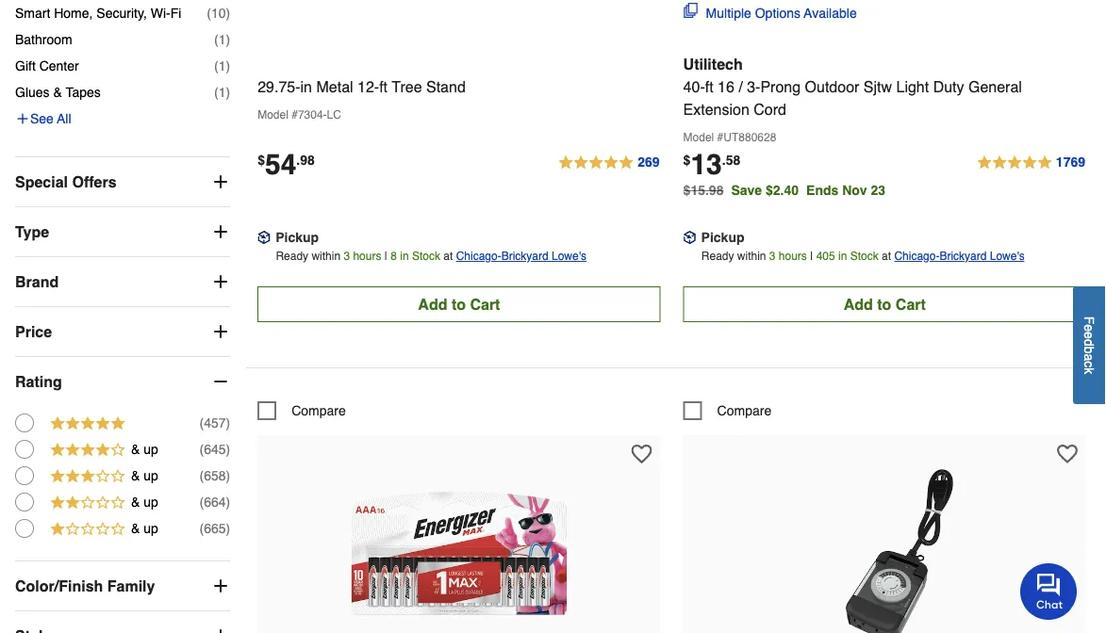 Task type: describe. For each thing, give the bounding box(es) containing it.
glues & tapes
[[15, 86, 101, 101]]

options
[[755, 6, 801, 21]]

stock for 405
[[850, 250, 879, 264]]

pickup image for ready within 3 hours | 405 in stock at chicago-brickyard lowe's
[[683, 232, 696, 245]]

brickyard for ready within 3 hours | 8 in stock at chicago-brickyard lowe's
[[501, 250, 548, 264]]

rating
[[15, 374, 62, 391]]

| for 405
[[810, 250, 813, 264]]

/
[[739, 78, 743, 96]]

model # 7304-lc
[[258, 109, 341, 122]]

& for ( 658 )
[[131, 469, 140, 484]]

special
[[15, 174, 68, 191]]

general
[[968, 78, 1022, 96]]

plus image for brand
[[211, 273, 230, 292]]

5014300771 element
[[683, 402, 771, 421]]

& for ( 665 )
[[131, 522, 140, 537]]

color/finish family
[[15, 578, 155, 596]]

54
[[265, 149, 296, 181]]

$ 54 .98
[[258, 149, 315, 181]]

12-
[[357, 78, 379, 96]]

29.75-in metal 12-ft tree stand link
[[258, 56, 661, 99]]

brand button
[[15, 258, 230, 307]]

family
[[107, 578, 155, 596]]

405
[[816, 250, 835, 264]]

f e e d b a c k button
[[1073, 286, 1106, 404]]

type button
[[15, 208, 230, 257]]

chat invite button image
[[1020, 563, 1078, 620]]

29.75-
[[258, 78, 300, 96]]

2 add to cart from the left
[[844, 296, 926, 313]]

up for ( 664 )
[[144, 496, 158, 511]]

tapes
[[66, 86, 101, 101]]

in for ready within 3 hours | 8 in stock at chicago-brickyard lowe's
[[400, 250, 409, 264]]

special offers button
[[15, 158, 230, 207]]

up for ( 658 )
[[144, 469, 158, 484]]

rating button
[[15, 358, 230, 407]]

all
[[57, 112, 71, 127]]

duty
[[933, 78, 964, 96]]

at for 8
[[443, 250, 453, 264]]

8 ) from the top
[[226, 496, 230, 511]]

see
[[30, 112, 54, 127]]

( 664 )
[[199, 496, 230, 511]]

home,
[[54, 6, 93, 21]]

lowe's for ready within 3 hours | 8 in stock at chicago-brickyard lowe's
[[552, 250, 586, 264]]

up for ( 665 )
[[144, 522, 158, 537]]

1 ( 1 ) from the top
[[214, 33, 230, 48]]

type
[[15, 224, 49, 241]]

color/finish family button
[[15, 563, 230, 612]]

smart home, security, wi-fi
[[15, 6, 181, 21]]

pickup image for ready within 3 hours | 8 in stock at chicago-brickyard lowe's
[[258, 232, 271, 245]]

special offers
[[15, 174, 117, 191]]

compare for 1000209817 element
[[292, 404, 346, 419]]

$ for 54
[[258, 153, 265, 168]]

chicago- for 405
[[894, 250, 940, 264]]

color/finish
[[15, 578, 103, 596]]

pickup for ready within 3 hours | 8 in stock at chicago-brickyard lowe's
[[276, 231, 319, 246]]

hours for 405
[[779, 250, 807, 264]]

gift
[[15, 59, 36, 74]]

8
[[391, 250, 397, 264]]

.58
[[722, 153, 740, 168]]

1 1 from the top
[[219, 33, 226, 48]]

664
[[204, 496, 226, 511]]

5 stars image for 54
[[557, 152, 661, 175]]

plus image for type
[[211, 223, 230, 242]]

was price $15.98 element
[[683, 179, 731, 198]]

4 ) from the top
[[226, 86, 230, 101]]

1 add to cart button from the left
[[258, 287, 661, 323]]

f
[[1082, 316, 1097, 324]]

center
[[39, 59, 79, 74]]

1 add from the left
[[418, 296, 447, 313]]

multiple options available link
[[683, 3, 857, 23]]

# for 29.75-in metal 12-ft tree stand
[[292, 109, 298, 122]]

c
[[1082, 361, 1097, 368]]

3-
[[747, 78, 760, 96]]

6 ) from the top
[[226, 443, 230, 458]]

29.75-in metal 12-ft tree stand
[[258, 78, 466, 96]]

metal
[[316, 78, 353, 96]]

13
[[691, 149, 722, 181]]

see all button
[[15, 110, 71, 129]]

( 10 )
[[207, 6, 230, 21]]

glues
[[15, 86, 50, 101]]

within for ready within 3 hours | 8 in stock at chicago-brickyard lowe's
[[312, 250, 340, 264]]

multiple
[[706, 6, 751, 21]]

f e e d b a c k
[[1082, 316, 1097, 374]]

2 add from the left
[[844, 296, 873, 313]]

$ for 13
[[683, 153, 691, 168]]

$ 13 .58
[[683, 149, 740, 181]]

$15.98 save $2.40 ends nov 23
[[683, 183, 885, 198]]

( 665 )
[[199, 522, 230, 537]]

2 to from the left
[[877, 296, 891, 313]]

( 457 )
[[199, 416, 230, 432]]

b
[[1082, 346, 1097, 354]]

offers
[[72, 174, 117, 191]]

plus image for color/finish family
[[211, 578, 230, 597]]

658
[[204, 469, 226, 484]]

utilitech 40-ft 16 / 3-prong outdoor sjtw light duty general extension cord
[[683, 56, 1022, 118]]

0 horizontal spatial in
[[300, 78, 312, 96]]

# for 40-ft 16 / 3-prong outdoor sjtw light duty general extension cord
[[717, 132, 723, 145]]

sjtw
[[864, 78, 892, 96]]

wi-
[[151, 6, 170, 21]]

ends nov 23 element
[[806, 183, 893, 198]]

ends
[[806, 183, 839, 198]]

chicago-brickyard lowe's button for ready within 3 hours | 8 in stock at chicago-brickyard lowe's
[[456, 247, 586, 266]]

model # ut880628
[[683, 132, 776, 145]]

lc
[[327, 109, 341, 122]]

prong
[[760, 78, 801, 96]]

price
[[15, 324, 52, 341]]

outdoor
[[805, 78, 859, 96]]

1769 button
[[976, 152, 1086, 175]]

& up for ( 665 )
[[131, 522, 158, 537]]

heart outline image
[[631, 445, 652, 465]]

23
[[871, 183, 885, 198]]

1 add to cart from the left
[[418, 296, 500, 313]]

2 cart from the left
[[896, 296, 926, 313]]



Task type: vqa. For each thing, say whether or not it's contained in the screenshot.
405 |
yes



Task type: locate. For each thing, give the bounding box(es) containing it.
pickup for ready within 3 hours | 405 in stock at chicago-brickyard lowe's
[[701, 231, 744, 246]]

plus image inside brand button
[[211, 273, 230, 292]]

1000209817 element
[[258, 402, 346, 421]]

1 at from the left
[[443, 250, 453, 264]]

645
[[204, 443, 226, 458]]

& up for ( 664 )
[[131, 496, 158, 511]]

in for ready within 3 hours | 405 in stock at chicago-brickyard lowe's
[[838, 250, 847, 264]]

within
[[312, 250, 340, 264], [737, 250, 766, 264]]

2 compare from the left
[[717, 404, 771, 419]]

10
[[211, 6, 226, 21]]

1 horizontal spatial at
[[882, 250, 891, 264]]

269 button
[[557, 152, 661, 175]]

1 hours from the left
[[353, 250, 381, 264]]

3 up from the top
[[144, 496, 158, 511]]

e up d
[[1082, 324, 1097, 332]]

add down ready within 3 hours | 405 in stock at chicago-brickyard lowe's at top right
[[844, 296, 873, 313]]

in right 405
[[838, 250, 847, 264]]

in right 8
[[400, 250, 409, 264]]

brickyard
[[501, 250, 548, 264], [940, 250, 987, 264]]

$ inside $ 54 .98
[[258, 153, 265, 168]]

brickyard for ready within 3 hours | 405 in stock at chicago-brickyard lowe's
[[940, 250, 987, 264]]

ft inside utilitech 40-ft 16 / 3-prong outdoor sjtw light duty general extension cord
[[705, 78, 713, 96]]

2 ft from the left
[[705, 78, 713, 96]]

actual price $54.98 element
[[258, 149, 315, 181]]

ready within 3 hours | 8 in stock at chicago-brickyard lowe's
[[276, 250, 586, 264]]

1 up from the top
[[144, 443, 158, 458]]

in left metal
[[300, 78, 312, 96]]

2 lowe's from the left
[[990, 250, 1025, 264]]

1 within from the left
[[312, 250, 340, 264]]

0 vertical spatial #
[[292, 109, 298, 122]]

minus image
[[211, 373, 230, 392]]

& up right 2 stars image
[[131, 496, 158, 511]]

& right "1 star" 'image'
[[131, 522, 140, 537]]

plus image inside 'type' button
[[211, 223, 230, 242]]

269
[[638, 155, 660, 170]]

plus image inside special offers button
[[211, 173, 230, 192]]

2 brickyard from the left
[[940, 250, 987, 264]]

price button
[[15, 308, 230, 357]]

add to cart button
[[258, 287, 661, 323], [683, 287, 1086, 323]]

& right 3 stars image
[[131, 469, 140, 484]]

| for 8
[[385, 250, 387, 264]]

3 left 405
[[769, 250, 776, 264]]

# up '.58'
[[717, 132, 723, 145]]

& up right 4 stars image
[[131, 443, 158, 458]]

& up for ( 645 )
[[131, 443, 158, 458]]

3 left 8
[[344, 250, 350, 264]]

(
[[207, 6, 211, 21], [214, 33, 219, 48], [214, 59, 219, 74], [214, 86, 219, 101], [199, 416, 204, 432], [199, 443, 204, 458], [199, 469, 204, 484], [199, 496, 204, 511], [199, 522, 204, 537]]

40-
[[683, 78, 705, 96]]

hours
[[353, 250, 381, 264], [779, 250, 807, 264]]

3 stars image
[[49, 467, 126, 489]]

2 & up from the top
[[131, 469, 158, 484]]

0 horizontal spatial chicago-brickyard lowe's button
[[456, 247, 586, 266]]

ft left tree
[[379, 78, 388, 96]]

model for 29.75-in metal 12-ft tree stand
[[258, 109, 288, 122]]

3 1 from the top
[[219, 86, 226, 101]]

.98
[[296, 153, 315, 168]]

1 horizontal spatial lowe's
[[990, 250, 1025, 264]]

pickup image down the $15.98
[[683, 232, 696, 245]]

1 horizontal spatial add to cart button
[[683, 287, 1086, 323]]

add to cart
[[418, 296, 500, 313], [844, 296, 926, 313]]

chicago- right 405
[[894, 250, 940, 264]]

2 within from the left
[[737, 250, 766, 264]]

ut880628
[[723, 132, 776, 145]]

0 horizontal spatial ready
[[276, 250, 308, 264]]

1 vertical spatial ( 1 )
[[214, 59, 230, 74]]

chicago-brickyard lowe's button
[[456, 247, 586, 266], [894, 247, 1025, 266]]

tree
[[392, 78, 422, 96]]

fi
[[170, 6, 181, 21]]

compare inside 5014300771 element
[[717, 404, 771, 419]]

2 horizontal spatial in
[[838, 250, 847, 264]]

& for ( 664 )
[[131, 496, 140, 511]]

2 chicago-brickyard lowe's button from the left
[[894, 247, 1025, 266]]

$ left .98
[[258, 153, 265, 168]]

3 ( 1 ) from the top
[[214, 86, 230, 101]]

add to cart button down ready within 3 hours | 405 in stock at chicago-brickyard lowe's at top right
[[683, 287, 1086, 323]]

0 vertical spatial model
[[258, 109, 288, 122]]

1 horizontal spatial to
[[877, 296, 891, 313]]

stock right 405
[[850, 250, 879, 264]]

to down ready within 3 hours | 405 in stock at chicago-brickyard lowe's at top right
[[877, 296, 891, 313]]

3
[[344, 250, 350, 264], [769, 250, 776, 264]]

0 horizontal spatial at
[[443, 250, 453, 264]]

0 horizontal spatial $
[[258, 153, 265, 168]]

& up for ( 658 )
[[131, 469, 158, 484]]

add to cart down ready within 3 hours | 405 in stock at chicago-brickyard lowe's at top right
[[844, 296, 926, 313]]

1 horizontal spatial 5 stars image
[[557, 152, 661, 175]]

2 pickup image from the left
[[683, 232, 696, 245]]

5 stars image containing 1769
[[976, 152, 1086, 175]]

| left 8
[[385, 250, 387, 264]]

model
[[258, 109, 288, 122], [683, 132, 714, 145]]

1 ready from the left
[[276, 250, 308, 264]]

2 ready from the left
[[701, 250, 734, 264]]

16
[[718, 78, 734, 96]]

up for ( 645 )
[[144, 443, 158, 458]]

5 stars image for 13
[[976, 152, 1086, 175]]

5 stars image
[[557, 152, 661, 175], [976, 152, 1086, 175], [49, 415, 126, 436]]

model for 40-ft 16 / 3-prong outdoor sjtw light duty general extension cord
[[683, 132, 714, 145]]

$15.98
[[683, 183, 724, 198]]

7304-
[[298, 109, 327, 122]]

model down 29.75-
[[258, 109, 288, 122]]

1 horizontal spatial hours
[[779, 250, 807, 264]]

option group
[[15, 411, 230, 543]]

option group containing (
[[15, 411, 230, 543]]

brand
[[15, 274, 59, 291]]

available
[[804, 6, 857, 21]]

utilitech 15-amps 125-volt 2-outlet plug-in countdown indoor or outdoor lighting timer image
[[775, 446, 994, 634]]

e
[[1082, 324, 1097, 332], [1082, 332, 1097, 339]]

plus image inside the price button
[[211, 323, 230, 342]]

2 horizontal spatial 5 stars image
[[976, 152, 1086, 175]]

1 lowe's from the left
[[552, 250, 586, 264]]

2 plus image from the top
[[211, 628, 230, 634]]

actual price $13.58 element
[[683, 149, 740, 181]]

1 horizontal spatial chicago-
[[894, 250, 940, 264]]

0 horizontal spatial within
[[312, 250, 340, 264]]

0 horizontal spatial compare
[[292, 404, 346, 419]]

stand
[[426, 78, 466, 96]]

compare for 5014300771 element
[[717, 404, 771, 419]]

chicago- for 8
[[456, 250, 501, 264]]

utilitech
[[683, 56, 743, 73]]

2 stock from the left
[[850, 250, 879, 264]]

1 horizontal spatial |
[[810, 250, 813, 264]]

& right 4 stars image
[[131, 443, 140, 458]]

e up b on the bottom right of page
[[1082, 332, 1097, 339]]

at for 405
[[882, 250, 891, 264]]

ready
[[276, 250, 308, 264], [701, 250, 734, 264]]

1 horizontal spatial stock
[[850, 250, 879, 264]]

0 horizontal spatial chicago-
[[456, 250, 501, 264]]

1769
[[1056, 155, 1085, 170]]

at right 405
[[882, 250, 891, 264]]

gift center
[[15, 59, 79, 74]]

1 horizontal spatial #
[[717, 132, 723, 145]]

1 horizontal spatial cart
[[896, 296, 926, 313]]

& right glues
[[53, 86, 62, 101]]

1 e from the top
[[1082, 324, 1097, 332]]

add to cart button down ready within 3 hours | 8 in stock at chicago-brickyard lowe's
[[258, 287, 661, 323]]

0 horizontal spatial pickup image
[[258, 232, 271, 245]]

4 up from the top
[[144, 522, 158, 537]]

5 stars image containing 269
[[557, 152, 661, 175]]

0 horizontal spatial lowe's
[[552, 250, 586, 264]]

2 add to cart button from the left
[[683, 287, 1086, 323]]

&
[[53, 86, 62, 101], [131, 443, 140, 458], [131, 469, 140, 484], [131, 496, 140, 511], [131, 522, 140, 537]]

$2.40
[[766, 183, 799, 198]]

1 horizontal spatial pickup image
[[683, 232, 696, 245]]

2 at from the left
[[882, 250, 891, 264]]

1 ft from the left
[[379, 78, 388, 96]]

1 ) from the top
[[226, 6, 230, 21]]

plus image
[[211, 323, 230, 342], [211, 628, 230, 634]]

5 ) from the top
[[226, 416, 230, 432]]

1 horizontal spatial add
[[844, 296, 873, 313]]

plus image
[[15, 112, 30, 127], [211, 173, 230, 192], [211, 223, 230, 242], [211, 273, 230, 292], [211, 578, 230, 597]]

0 horizontal spatial add to cart button
[[258, 287, 661, 323]]

$ up was price $15.98 element
[[683, 153, 691, 168]]

model up "13"
[[683, 132, 714, 145]]

1 brickyard from the left
[[501, 250, 548, 264]]

ready within 3 hours | 405 in stock at chicago-brickyard lowe's
[[701, 250, 1025, 264]]

pickup down $ 54 .98
[[276, 231, 319, 246]]

2 3 from the left
[[769, 250, 776, 264]]

1 pickup from the left
[[276, 231, 319, 246]]

2 stars image
[[49, 494, 126, 515]]

ft left 16
[[705, 78, 713, 96]]

1 chicago- from the left
[[456, 250, 501, 264]]

plus image for special offers
[[211, 173, 230, 192]]

1 horizontal spatial pickup
[[701, 231, 744, 246]]

1 horizontal spatial in
[[400, 250, 409, 264]]

1 vertical spatial plus image
[[211, 628, 230, 634]]

$ inside $ 13 .58
[[683, 153, 691, 168]]

pickup image down 54
[[258, 232, 271, 245]]

see all
[[30, 112, 71, 127]]

2 | from the left
[[810, 250, 813, 264]]

up right 3 stars image
[[144, 469, 158, 484]]

1 vertical spatial 1
[[219, 59, 226, 74]]

& up right "1 star" 'image'
[[131, 522, 158, 537]]

1 stock from the left
[[412, 250, 440, 264]]

0 horizontal spatial 3
[[344, 250, 350, 264]]

0 horizontal spatial add
[[418, 296, 447, 313]]

2 vertical spatial 1
[[219, 86, 226, 101]]

nov
[[842, 183, 867, 198]]

chicago-brickyard lowe's button for ready within 3 hours | 405 in stock at chicago-brickyard lowe's
[[894, 247, 1025, 266]]

at right 8
[[443, 250, 453, 264]]

ready for ready within 3 hours | 8 in stock at chicago-brickyard lowe's
[[276, 250, 308, 264]]

0 horizontal spatial to
[[452, 296, 466, 313]]

3 for 405
[[769, 250, 776, 264]]

ready for ready within 3 hours | 405 in stock at chicago-brickyard lowe's
[[701, 250, 734, 264]]

1 horizontal spatial ready
[[701, 250, 734, 264]]

0 horizontal spatial stock
[[412, 250, 440, 264]]

2 hours from the left
[[779, 250, 807, 264]]

2 up from the top
[[144, 469, 158, 484]]

ready down actual price $54.98 element
[[276, 250, 308, 264]]

457
[[204, 416, 226, 432]]

1 horizontal spatial brickyard
[[940, 250, 987, 264]]

hours left 8
[[353, 250, 381, 264]]

2 e from the top
[[1082, 332, 1097, 339]]

2 vertical spatial ( 1 )
[[214, 86, 230, 101]]

up right 2 stars image
[[144, 496, 158, 511]]

compare
[[292, 404, 346, 419], [717, 404, 771, 419]]

1 horizontal spatial compare
[[717, 404, 771, 419]]

0 horizontal spatial 5 stars image
[[49, 415, 126, 436]]

( 1 )
[[214, 33, 230, 48], [214, 59, 230, 74], [214, 86, 230, 101]]

up right 4 stars image
[[144, 443, 158, 458]]

1 horizontal spatial ft
[[705, 78, 713, 96]]

k
[[1082, 368, 1097, 374]]

within left 8
[[312, 250, 340, 264]]

1 horizontal spatial $
[[683, 153, 691, 168]]

1 3 from the left
[[344, 250, 350, 264]]

1 plus image from the top
[[211, 323, 230, 342]]

cord
[[754, 101, 786, 118]]

( 1 ) for &
[[214, 86, 230, 101]]

0 vertical spatial ( 1 )
[[214, 33, 230, 48]]

smart
[[15, 6, 50, 21]]

stock
[[412, 250, 440, 264], [850, 250, 879, 264]]

0 vertical spatial plus image
[[211, 323, 230, 342]]

1 to from the left
[[452, 296, 466, 313]]

0 vertical spatial 1
[[219, 33, 226, 48]]

# down 29.75-
[[292, 109, 298, 122]]

pickup down the $15.98
[[701, 231, 744, 246]]

0 horizontal spatial brickyard
[[501, 250, 548, 264]]

energizer max alkaline aaa batteries (16-pack) image
[[350, 446, 568, 634]]

1 star image
[[49, 520, 126, 542]]

1 cart from the left
[[470, 296, 500, 313]]

0 horizontal spatial #
[[292, 109, 298, 122]]

& up right 3 stars image
[[131, 469, 158, 484]]

0 horizontal spatial hours
[[353, 250, 381, 264]]

bathroom
[[15, 33, 72, 48]]

( 1 ) for center
[[214, 59, 230, 74]]

( 658 )
[[199, 469, 230, 484]]

& for ( 645 )
[[131, 443, 140, 458]]

3 ) from the top
[[226, 59, 230, 74]]

chicago-
[[456, 250, 501, 264], [894, 250, 940, 264]]

stock for 8
[[412, 250, 440, 264]]

1 $ from the left
[[258, 153, 265, 168]]

extension
[[683, 101, 749, 118]]

lowe's for ready within 3 hours | 405 in stock at chicago-brickyard lowe's
[[990, 250, 1025, 264]]

2 chicago- from the left
[[894, 250, 940, 264]]

3 & up from the top
[[131, 496, 158, 511]]

665
[[204, 522, 226, 537]]

ready down the $15.98
[[701, 250, 734, 264]]

1 horizontal spatial chicago-brickyard lowe's button
[[894, 247, 1025, 266]]

1 horizontal spatial add to cart
[[844, 296, 926, 313]]

1 for &
[[219, 86, 226, 101]]

a
[[1082, 354, 1097, 361]]

0 horizontal spatial model
[[258, 109, 288, 122]]

0 horizontal spatial ft
[[379, 78, 388, 96]]

1 & up from the top
[[131, 443, 158, 458]]

1 pickup image from the left
[[258, 232, 271, 245]]

cart down ready within 3 hours | 405 in stock at chicago-brickyard lowe's at top right
[[896, 296, 926, 313]]

save
[[731, 183, 762, 198]]

add to cart down ready within 3 hours | 8 in stock at chicago-brickyard lowe's
[[418, 296, 500, 313]]

up up "family"
[[144, 522, 158, 537]]

2 pickup from the left
[[701, 231, 744, 246]]

& right 2 stars image
[[131, 496, 140, 511]]

2 $ from the left
[[683, 153, 691, 168]]

hours for 8
[[353, 250, 381, 264]]

$
[[258, 153, 265, 168], [683, 153, 691, 168]]

( 645 )
[[199, 443, 230, 458]]

1 horizontal spatial model
[[683, 132, 714, 145]]

4 & up from the top
[[131, 522, 158, 537]]

1 for center
[[219, 59, 226, 74]]

1 vertical spatial model
[[683, 132, 714, 145]]

1 compare from the left
[[292, 404, 346, 419]]

3 for 8
[[344, 250, 350, 264]]

multiple options available
[[706, 6, 857, 21]]

add down ready within 3 hours | 8 in stock at chicago-brickyard lowe's
[[418, 296, 447, 313]]

within down save
[[737, 250, 766, 264]]

to down ready within 3 hours | 8 in stock at chicago-brickyard lowe's
[[452, 296, 466, 313]]

2 1 from the top
[[219, 59, 226, 74]]

0 horizontal spatial cart
[[470, 296, 500, 313]]

pickup
[[276, 231, 319, 246], [701, 231, 744, 246]]

cart
[[470, 296, 500, 313], [896, 296, 926, 313]]

chicago- right 8
[[456, 250, 501, 264]]

compare inside 1000209817 element
[[292, 404, 346, 419]]

light
[[896, 78, 929, 96]]

cart down ready within 3 hours | 8 in stock at chicago-brickyard lowe's
[[470, 296, 500, 313]]

1 vertical spatial #
[[717, 132, 723, 145]]

1 horizontal spatial within
[[737, 250, 766, 264]]

savings save $2.40 element
[[731, 183, 893, 198]]

9 ) from the top
[[226, 522, 230, 537]]

within for ready within 3 hours | 405 in stock at chicago-brickyard lowe's
[[737, 250, 766, 264]]

4 stars image
[[49, 441, 126, 463]]

2 ( 1 ) from the top
[[214, 59, 230, 74]]

lowe's
[[552, 250, 586, 264], [990, 250, 1025, 264]]

7 ) from the top
[[226, 469, 230, 484]]

0 horizontal spatial |
[[385, 250, 387, 264]]

1 chicago-brickyard lowe's button from the left
[[456, 247, 586, 266]]

hours left 405
[[779, 250, 807, 264]]

heart outline image
[[1057, 445, 1078, 465]]

plus image inside see all 'button'
[[15, 112, 30, 127]]

pickup image
[[258, 232, 271, 245], [683, 232, 696, 245]]

1 horizontal spatial 3
[[769, 250, 776, 264]]

2 ) from the top
[[226, 33, 230, 48]]

| left 405
[[810, 250, 813, 264]]

stock right 8
[[412, 250, 440, 264]]

0 horizontal spatial add to cart
[[418, 296, 500, 313]]

security,
[[97, 6, 147, 21]]

to
[[452, 296, 466, 313], [877, 296, 891, 313]]

plus image inside the color/finish family "button"
[[211, 578, 230, 597]]

1 | from the left
[[385, 250, 387, 264]]

0 horizontal spatial pickup
[[276, 231, 319, 246]]



